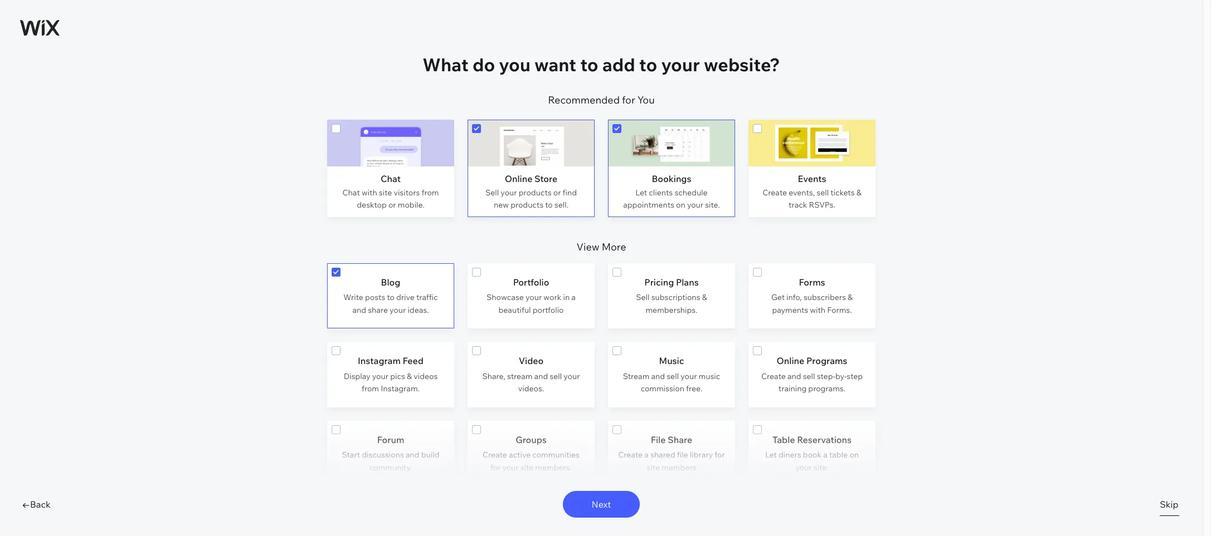 Task type: vqa. For each thing, say whether or not it's contained in the screenshot.


Task type: describe. For each thing, give the bounding box(es) containing it.
in
[[563, 293, 570, 303]]

find
[[563, 188, 577, 198]]

appointments
[[623, 200, 674, 210]]

to left add
[[580, 54, 598, 76]]

blog write posts to drive traffic and share your ideas.
[[343, 277, 438, 315]]

work
[[544, 293, 561, 303]]

sell inside online programs create and sell step-by-step training programs.
[[803, 372, 815, 382]]

next button
[[563, 492, 640, 518]]

stream
[[507, 372, 532, 382]]

ideas.
[[408, 305, 429, 315]]

1 list item from the left
[[402, 505, 411, 513]]

discussions
[[362, 451, 404, 461]]

programs
[[806, 356, 847, 367]]

video list item
[[468, 342, 595, 408]]

file share create a shared file library for site members
[[618, 435, 725, 473]]

recommended
[[548, 94, 620, 106]]

drive
[[396, 293, 415, 303]]

on inside table reservations let diners book a table on your site.
[[850, 451, 859, 461]]

site inside 'chat chat with site visitors from desktop or mobile.'
[[379, 188, 392, 198]]

blog list item
[[327, 263, 454, 329]]

online store sell your products or find new products to sell.
[[485, 173, 577, 210]]

get
[[771, 293, 785, 303]]

on inside bookings let clients schedule appointments on your site.
[[676, 200, 685, 210]]

chat list item
[[327, 120, 454, 217]]

groups list item
[[468, 421, 595, 487]]

training
[[779, 384, 807, 394]]

forms get info, subscribers & payments with forms.
[[771, 277, 853, 315]]

site inside file share create a shared file library for site members
[[647, 463, 660, 473]]

you
[[637, 94, 655, 106]]

pricing plans list item
[[608, 263, 735, 329]]

your inside the music stream and sell your music commission free.
[[681, 372, 697, 382]]

let inside bookings let clients schedule appointments on your site.
[[636, 188, 647, 198]]

build
[[421, 451, 439, 461]]

list containing blog
[[320, 257, 883, 537]]

create inside online programs create and sell step-by-step training programs.
[[761, 372, 786, 382]]

instagram.
[[381, 384, 420, 394]]

←back
[[22, 499, 51, 510]]

what
[[423, 54, 469, 76]]

from inside instagram feed display your pics & videos from instagram.
[[362, 384, 379, 394]]

2 list item from the left
[[683, 505, 692, 513]]

chat chat with site visitors from desktop or mobile.
[[342, 173, 439, 210]]

list containing chat
[[320, 113, 883, 224]]

orders
[[598, 513, 628, 525]]

share
[[368, 305, 388, 315]]

events
[[798, 173, 826, 184]]

payments
[[772, 305, 808, 315]]

forum start discussions and build community.
[[342, 435, 439, 473]]

videos
[[414, 372, 438, 382]]

add
[[602, 54, 635, 76]]

sell inside events create events, sell tickets & track rsvps.
[[817, 188, 829, 198]]

next
[[592, 499, 611, 510]]

display
[[344, 372, 370, 382]]

food orders
[[575, 513, 628, 525]]

events list item
[[749, 120, 876, 217]]

stream
[[623, 372, 649, 382]]

feed
[[403, 356, 424, 367]]

table
[[829, 451, 848, 461]]

create inside groups create active communities for your site members.
[[483, 451, 507, 461]]

and inside the music stream and sell your music commission free.
[[651, 372, 665, 382]]

instagram
[[358, 356, 401, 367]]

library
[[690, 451, 713, 461]]

0 vertical spatial for
[[622, 94, 635, 106]]

your inside the portfolio showcase your work in a beautiful portfolio
[[526, 293, 542, 303]]

0 vertical spatial chat
[[381, 173, 401, 184]]

bookings let clients schedule appointments on your site.
[[623, 173, 720, 210]]

share,
[[482, 372, 505, 382]]

step
[[847, 372, 863, 382]]

1 vertical spatial products
[[511, 200, 543, 210]]

videos.
[[518, 384, 544, 394]]

←back button
[[13, 493, 103, 517]]

subscribers
[[804, 293, 846, 303]]

clients
[[649, 188, 673, 198]]

groups create active communities for your site members.
[[483, 435, 580, 473]]

table reservations let diners book a table on your site.
[[765, 435, 859, 473]]

music list item
[[608, 342, 735, 408]]

and for video
[[534, 372, 548, 382]]

skip button
[[1160, 493, 1179, 517]]

do
[[473, 54, 495, 76]]

posts
[[365, 293, 385, 303]]

portfolio showcase your work in a beautiful portfolio
[[487, 277, 576, 315]]

sell for online
[[485, 188, 499, 198]]

traffic
[[416, 293, 438, 303]]

by-
[[835, 372, 847, 382]]

to inside blog write posts to drive traffic and share your ideas.
[[387, 293, 395, 303]]

your inside online store sell your products or find new products to sell.
[[501, 188, 517, 198]]

free.
[[686, 384, 702, 394]]

pics
[[390, 372, 405, 382]]

portfolio list item
[[468, 263, 595, 329]]

file share list item
[[608, 421, 735, 487]]

what do you want to add to your website?
[[423, 54, 780, 76]]

video share, stream and sell your videos.
[[482, 356, 580, 394]]

and for forum
[[406, 451, 419, 461]]

more
[[602, 240, 626, 253]]

your inside bookings let clients schedule appointments on your site.
[[687, 200, 703, 210]]

blog
[[381, 277, 400, 288]]

info,
[[786, 293, 802, 303]]

0 horizontal spatial chat
[[342, 188, 360, 198]]

your inside groups create active communities for your site members.
[[502, 463, 519, 473]]

file
[[677, 451, 688, 461]]

food orders list item
[[538, 500, 665, 537]]

bookings
[[652, 173, 691, 184]]



Task type: locate. For each thing, give the bounding box(es) containing it.
table reservations list item
[[749, 421, 876, 487]]

bookings list item
[[608, 120, 735, 217]]

or inside 'chat chat with site visitors from desktop or mobile.'
[[388, 200, 396, 210]]

1 horizontal spatial for
[[622, 94, 635, 106]]

a inside the portfolio showcase your work in a beautiful portfolio
[[571, 293, 576, 303]]

0 horizontal spatial or
[[388, 200, 396, 210]]

0 horizontal spatial sell
[[485, 188, 499, 198]]

list item down "community."
[[402, 505, 411, 513]]

2 list from the top
[[320, 257, 883, 537]]

1 horizontal spatial sell
[[636, 293, 650, 303]]

& right 'subscriptions'
[[702, 293, 707, 303]]

website?
[[704, 54, 780, 76]]

sell right 'stream'
[[550, 372, 562, 382]]

1 horizontal spatial chat
[[381, 173, 401, 184]]

let up appointments
[[636, 188, 647, 198]]

1 vertical spatial from
[[362, 384, 379, 394]]

2 horizontal spatial site
[[647, 463, 660, 473]]

members.
[[535, 463, 572, 473]]

forms list item
[[749, 263, 876, 329]]

start
[[342, 451, 360, 461]]

1 list from the top
[[320, 113, 883, 224]]

music
[[659, 356, 684, 367]]

visitors
[[394, 188, 420, 198]]

desktop
[[357, 200, 387, 210]]

sell for pricing
[[636, 293, 650, 303]]

2 horizontal spatial a
[[823, 451, 828, 461]]

0 vertical spatial on
[[676, 200, 685, 210]]

schedule
[[675, 188, 708, 198]]

portfolio
[[513, 277, 549, 288]]

1 horizontal spatial a
[[644, 451, 649, 461]]

create left shared
[[618, 451, 643, 461]]

from inside 'chat chat with site visitors from desktop or mobile.'
[[422, 188, 439, 198]]

1 horizontal spatial list item
[[683, 505, 692, 513]]

sell
[[817, 188, 829, 198], [550, 372, 562, 382], [667, 372, 679, 382], [803, 372, 815, 382]]

1 horizontal spatial from
[[422, 188, 439, 198]]

0 vertical spatial sell
[[485, 188, 499, 198]]

music
[[699, 372, 720, 382]]

on down schedule at the top of the page
[[676, 200, 685, 210]]

skip
[[1160, 499, 1178, 510]]

site. down schedule at the top of the page
[[705, 200, 720, 210]]

on
[[676, 200, 685, 210], [850, 451, 859, 461]]

site down active
[[520, 463, 533, 473]]

file
[[651, 435, 666, 446]]

&
[[856, 188, 862, 198], [702, 293, 707, 303], [848, 293, 853, 303], [407, 372, 412, 382]]

2 horizontal spatial for
[[715, 451, 725, 461]]

let inside table reservations let diners book a table on your site.
[[765, 451, 777, 461]]

and inside video share, stream and sell your videos.
[[534, 372, 548, 382]]

0 horizontal spatial from
[[362, 384, 379, 394]]

0 horizontal spatial on
[[676, 200, 685, 210]]

video
[[519, 356, 544, 367]]

0 vertical spatial or
[[553, 188, 561, 198]]

products down store
[[519, 188, 552, 198]]

instagram feed display your pics & videos from instagram.
[[344, 356, 438, 394]]

0 horizontal spatial with
[[362, 188, 377, 198]]

food
[[575, 513, 596, 525]]

online for online store
[[505, 173, 533, 184]]

0 horizontal spatial a
[[571, 293, 576, 303]]

0 vertical spatial list
[[320, 113, 883, 224]]

online left store
[[505, 173, 533, 184]]

a right book at the bottom right
[[823, 451, 828, 461]]

sell
[[485, 188, 499, 198], [636, 293, 650, 303]]

forum list item
[[327, 421, 454, 487]]

or left mobile.
[[388, 200, 396, 210]]

online programs list item
[[749, 342, 876, 408]]

to inside online store sell your products or find new products to sell.
[[545, 200, 553, 210]]

2 vertical spatial for
[[490, 463, 501, 473]]

sell inside pricing plans sell subscriptions & memberships.
[[636, 293, 650, 303]]

sell inside video share, stream and sell your videos.
[[550, 372, 562, 382]]

forms.
[[827, 305, 852, 315]]

tickets
[[831, 188, 855, 198]]

0 horizontal spatial list item
[[402, 505, 411, 513]]

0 horizontal spatial site
[[379, 188, 392, 198]]

& inside pricing plans sell subscriptions & memberships.
[[702, 293, 707, 303]]

commission
[[641, 384, 684, 394]]

a for table
[[823, 451, 828, 461]]

track
[[789, 200, 807, 210]]

showcase
[[487, 293, 524, 303]]

with inside 'chat chat with site visitors from desktop or mobile.'
[[362, 188, 377, 198]]

0 vertical spatial online
[[505, 173, 533, 184]]

and down write
[[352, 305, 366, 315]]

sell down pricing at right
[[636, 293, 650, 303]]

create inside events create events, sell tickets & track rsvps.
[[763, 188, 787, 198]]

portfolio
[[533, 305, 564, 315]]

0 horizontal spatial let
[[636, 188, 647, 198]]

for inside groups create active communities for your site members.
[[490, 463, 501, 473]]

or
[[553, 188, 561, 198], [388, 200, 396, 210]]

1 vertical spatial on
[[850, 451, 859, 461]]

forum
[[377, 435, 404, 446]]

1 horizontal spatial or
[[553, 188, 561, 198]]

& right pics
[[407, 372, 412, 382]]

create up training
[[761, 372, 786, 382]]

pricing
[[644, 277, 674, 288]]

with down subscribers
[[810, 305, 825, 315]]

products right new
[[511, 200, 543, 210]]

online programs create and sell step-by-step training programs.
[[761, 356, 863, 394]]

& right the tickets at the right of the page
[[856, 188, 862, 198]]

0 horizontal spatial for
[[490, 463, 501, 473]]

1 vertical spatial online
[[777, 356, 804, 367]]

1 vertical spatial site.
[[814, 463, 828, 473]]

mobile.
[[398, 200, 425, 210]]

site. inside table reservations let diners book a table on your site.
[[814, 463, 828, 473]]

memberships.
[[646, 305, 698, 315]]

your inside instagram feed display your pics & videos from instagram.
[[372, 372, 388, 382]]

a inside table reservations let diners book a table on your site.
[[823, 451, 828, 461]]

1 horizontal spatial online
[[777, 356, 804, 367]]

create left events,
[[763, 188, 787, 198]]

groups
[[516, 435, 547, 446]]

and inside blog write posts to drive traffic and share your ideas.
[[352, 305, 366, 315]]

plans
[[676, 277, 699, 288]]

& up forms.
[[848, 293, 853, 303]]

store
[[535, 173, 557, 184]]

a for portfolio
[[571, 293, 576, 303]]

sell down the music
[[667, 372, 679, 382]]

book
[[803, 451, 822, 461]]

view more
[[577, 240, 626, 253]]

new
[[494, 200, 509, 210]]

to right add
[[639, 54, 657, 76]]

communities
[[532, 451, 580, 461]]

events create events, sell tickets & track rsvps.
[[763, 173, 862, 210]]

forms
[[799, 277, 825, 288]]

1 horizontal spatial site
[[520, 463, 533, 473]]

from up mobile.
[[422, 188, 439, 198]]

& inside instagram feed display your pics & videos from instagram.
[[407, 372, 412, 382]]

site. down book at the bottom right
[[814, 463, 828, 473]]

create left active
[[483, 451, 507, 461]]

a left shared
[[644, 451, 649, 461]]

create inside file share create a shared file library for site members
[[618, 451, 643, 461]]

chat up desktop
[[342, 188, 360, 198]]

create
[[763, 188, 787, 198], [761, 372, 786, 382], [483, 451, 507, 461], [618, 451, 643, 461]]

list item
[[402, 505, 411, 513], [683, 505, 692, 513]]

0 vertical spatial from
[[422, 188, 439, 198]]

& inside 'forms get info, subscribers & payments with forms.'
[[848, 293, 853, 303]]

and inside forum start discussions and build community.
[[406, 451, 419, 461]]

sell inside online store sell your products or find new products to sell.
[[485, 188, 499, 198]]

and left build
[[406, 451, 419, 461]]

reservations
[[797, 435, 852, 446]]

site inside groups create active communities for your site members.
[[520, 463, 533, 473]]

1 vertical spatial for
[[715, 451, 725, 461]]

site down shared
[[647, 463, 660, 473]]

list item down members
[[683, 505, 692, 513]]

0 horizontal spatial online
[[505, 173, 533, 184]]

subscriptions
[[651, 293, 700, 303]]

or left find
[[553, 188, 561, 198]]

site up desktop
[[379, 188, 392, 198]]

1 vertical spatial with
[[810, 305, 825, 315]]

view
[[577, 240, 599, 253]]

1 horizontal spatial with
[[810, 305, 825, 315]]

for inside file share create a shared file library for site members
[[715, 451, 725, 461]]

sell up new
[[485, 188, 499, 198]]

online store list item
[[468, 120, 595, 217]]

0 vertical spatial site.
[[705, 200, 720, 210]]

0 vertical spatial let
[[636, 188, 647, 198]]

& inside events create events, sell tickets & track rsvps.
[[856, 188, 862, 198]]

and up commission
[[651, 372, 665, 382]]

diners
[[779, 451, 801, 461]]

want
[[535, 54, 576, 76]]

to left drive
[[387, 293, 395, 303]]

0 vertical spatial with
[[362, 188, 377, 198]]

your inside video share, stream and sell your videos.
[[564, 372, 580, 382]]

instagram feed list item
[[327, 342, 454, 408]]

and for online programs
[[787, 372, 801, 382]]

sell left the step-
[[803, 372, 815, 382]]

and up videos.
[[534, 372, 548, 382]]

and inside online programs create and sell step-by-step training programs.
[[787, 372, 801, 382]]

0 vertical spatial products
[[519, 188, 552, 198]]

a right in at the bottom left of page
[[571, 293, 576, 303]]

a inside file share create a shared file library for site members
[[644, 451, 649, 461]]

1 vertical spatial sell
[[636, 293, 650, 303]]

site. inside bookings let clients schedule appointments on your site.
[[705, 200, 720, 210]]

to left 'sell.'
[[545, 200, 553, 210]]

active
[[509, 451, 531, 461]]

your inside blog write posts to drive traffic and share your ideas.
[[390, 305, 406, 315]]

online for online programs
[[777, 356, 804, 367]]

from down display
[[362, 384, 379, 394]]

online up training
[[777, 356, 804, 367]]

sell.
[[554, 200, 569, 210]]

1 vertical spatial chat
[[342, 188, 360, 198]]

online inside online programs create and sell step-by-step training programs.
[[777, 356, 804, 367]]

programs.
[[808, 384, 846, 394]]

with inside 'forms get info, subscribers & payments with forms.'
[[810, 305, 825, 315]]

1 vertical spatial list
[[320, 257, 883, 537]]

share
[[668, 435, 692, 446]]

write
[[343, 293, 363, 303]]

sell up the 'rsvps.' at the right top of the page
[[817, 188, 829, 198]]

chat
[[381, 173, 401, 184], [342, 188, 360, 198]]

chat up visitors
[[381, 173, 401, 184]]

1 horizontal spatial site.
[[814, 463, 828, 473]]

you
[[499, 54, 531, 76]]

1 vertical spatial or
[[388, 200, 396, 210]]

1 horizontal spatial let
[[765, 451, 777, 461]]

online inside online store sell your products or find new products to sell.
[[505, 173, 533, 184]]

your inside table reservations let diners book a table on your site.
[[796, 463, 812, 473]]

wix image
[[20, 20, 60, 36], [20, 20, 60, 36]]

for
[[622, 94, 635, 106], [715, 451, 725, 461], [490, 463, 501, 473]]

music stream and sell your music commission free.
[[623, 356, 720, 394]]

1 vertical spatial let
[[765, 451, 777, 461]]

on right table
[[850, 451, 859, 461]]

beautiful
[[499, 305, 531, 315]]

site
[[379, 188, 392, 198], [520, 463, 533, 473], [647, 463, 660, 473]]

members
[[662, 463, 696, 473]]

or inside online store sell your products or find new products to sell.
[[553, 188, 561, 198]]

sell inside the music stream and sell your music commission free.
[[667, 372, 679, 382]]

1 horizontal spatial on
[[850, 451, 859, 461]]

rsvps.
[[809, 200, 835, 210]]

list
[[320, 113, 883, 224], [320, 257, 883, 537]]

and up training
[[787, 372, 801, 382]]

a
[[571, 293, 576, 303], [644, 451, 649, 461], [823, 451, 828, 461]]

with up desktop
[[362, 188, 377, 198]]

let left diners
[[765, 451, 777, 461]]

step-
[[817, 372, 835, 382]]

0 horizontal spatial site.
[[705, 200, 720, 210]]



